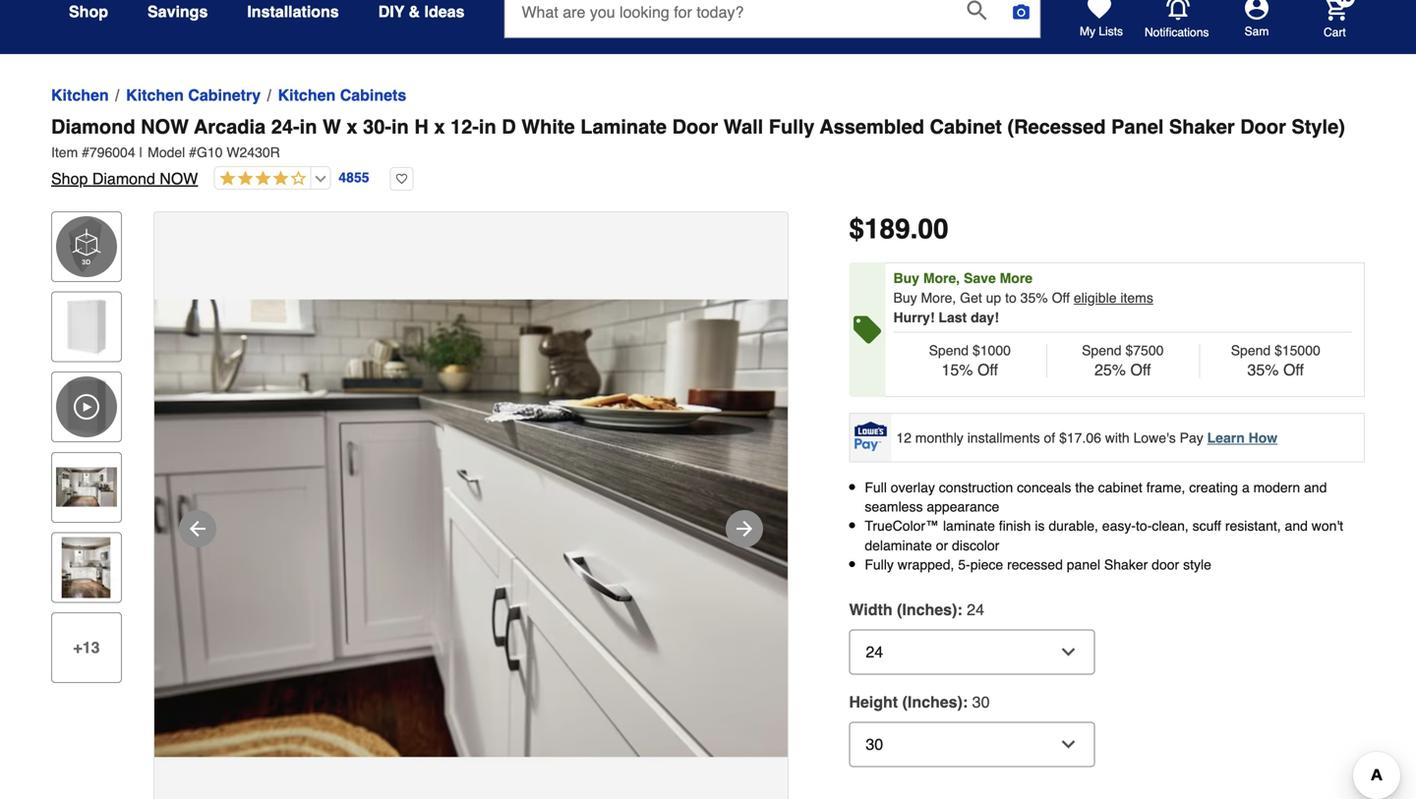 Task type: locate. For each thing, give the bounding box(es) containing it.
kitchen cabinets
[[278, 86, 407, 104]]

#
[[82, 145, 89, 160], [189, 145, 197, 160]]

piece
[[971, 557, 1003, 573]]

off inside spend $7500 25% off
[[1131, 361, 1151, 379]]

diamond now  #g10 w2430r - thumbnail3 image
[[56, 537, 117, 598]]

diamond up 796004
[[51, 116, 135, 138]]

0 vertical spatial 35%
[[1021, 290, 1048, 306]]

x right h on the left top of page
[[434, 116, 445, 138]]

: for width (inches)
[[957, 601, 963, 619]]

:
[[957, 601, 963, 619], [963, 693, 968, 712]]

2 x from the left
[[434, 116, 445, 138]]

more, for get
[[921, 290, 956, 306]]

35% right 'to'
[[1021, 290, 1048, 306]]

00
[[918, 213, 949, 245]]

(recessed
[[1008, 116, 1106, 138]]

12
[[896, 430, 912, 446]]

installations
[[247, 2, 339, 21]]

4855
[[339, 170, 369, 186]]

off down $7500
[[1131, 361, 1151, 379]]

of
[[1044, 430, 1056, 446]]

spend up 25%
[[1082, 343, 1122, 359]]

shaker down 'easy-'
[[1105, 557, 1148, 573]]

fully
[[769, 116, 815, 138], [865, 557, 894, 573]]

0 horizontal spatial shaker
[[1105, 557, 1148, 573]]

height (inches) : 30
[[849, 693, 990, 712]]

model
[[148, 145, 185, 160]]

now up model
[[141, 116, 189, 138]]

shop down item
[[51, 170, 88, 188]]

more, inside buy more, get up to 35% off eligible items hurry! last day!
[[921, 290, 956, 306]]

lowe's
[[1134, 430, 1176, 446]]

35% inside buy more, get up to 35% off eligible items hurry! last day!
[[1021, 290, 1048, 306]]

0 vertical spatial now
[[141, 116, 189, 138]]

in left h on the left top of page
[[391, 116, 409, 138]]

0 horizontal spatial x
[[347, 116, 358, 138]]

1 vertical spatial shaker
[[1105, 557, 1148, 573]]

spend inside spend $7500 25% off
[[1082, 343, 1122, 359]]

24-
[[271, 116, 300, 138]]

2 in from the left
[[391, 116, 409, 138]]

15%
[[942, 361, 973, 379]]

sam
[[1245, 25, 1269, 38]]

25%
[[1095, 361, 1126, 379]]

white
[[522, 116, 575, 138]]

the
[[1075, 480, 1095, 496]]

1 vertical spatial :
[[963, 693, 968, 712]]

diamond down 796004
[[92, 170, 155, 188]]

a
[[1242, 480, 1250, 496]]

(inches) down wrapped,
[[897, 601, 957, 619]]

off down $15000
[[1284, 361, 1304, 379]]

0 vertical spatial shop
[[69, 2, 108, 21]]

heart outline image
[[390, 167, 414, 191]]

1 spend from the left
[[929, 343, 969, 359]]

35% down $15000
[[1248, 361, 1279, 379]]

diamond now  #g10 w2430r - 5 image
[[154, 212, 788, 800]]

off inside spend $15000 35% off
[[1284, 361, 1304, 379]]

1 horizontal spatial spend
[[1082, 343, 1122, 359]]

in left d
[[479, 116, 496, 138]]

2 horizontal spatial in
[[479, 116, 496, 138]]

save
[[964, 270, 996, 286]]

diamond now  #g10 w2430r - thumbnail2 image
[[56, 457, 117, 518]]

spend $7500 25% off
[[1082, 343, 1164, 379]]

shop for shop
[[69, 2, 108, 21]]

cabinet
[[1098, 480, 1143, 496]]

1 horizontal spatial 35%
[[1248, 361, 1279, 379]]

2 buy from the top
[[894, 290, 917, 306]]

diamond now  #g10 w2430r - thumbnail image
[[56, 297, 117, 358]]

off
[[1052, 290, 1070, 306], [978, 361, 998, 379], [1131, 361, 1151, 379], [1284, 361, 1304, 379]]

1 vertical spatial 35%
[[1248, 361, 1279, 379]]

up
[[986, 290, 1002, 306]]

0 vertical spatial shaker
[[1169, 116, 1235, 138]]

1 horizontal spatial x
[[434, 116, 445, 138]]

more, left save
[[923, 270, 960, 286]]

buy more, get up to 35% off eligible items hurry! last day!
[[894, 290, 1154, 326]]

more, up last
[[921, 290, 956, 306]]

2 horizontal spatial kitchen
[[278, 86, 336, 104]]

kitchen inside kitchen cabinetry link
[[126, 86, 184, 104]]

cart
[[1324, 25, 1346, 39]]

buy inside buy more, get up to 35% off eligible items hurry! last day!
[[894, 290, 917, 306]]

spend inside spend $15000 35% off
[[1231, 343, 1271, 359]]

shaker right panel
[[1169, 116, 1235, 138]]

0 horizontal spatial in
[[300, 116, 317, 138]]

fully right wall
[[769, 116, 815, 138]]

in
[[300, 116, 317, 138], [391, 116, 409, 138], [479, 116, 496, 138]]

x right w
[[347, 116, 358, 138]]

1 vertical spatial shop
[[51, 170, 88, 188]]

d
[[502, 116, 516, 138]]

0 vertical spatial fully
[[769, 116, 815, 138]]

creating
[[1189, 480, 1238, 496]]

0 horizontal spatial 35%
[[1021, 290, 1048, 306]]

kitchen up model
[[126, 86, 184, 104]]

shop up kitchen link on the left of page
[[69, 2, 108, 21]]

kitchen
[[51, 86, 109, 104], [126, 86, 184, 104], [278, 86, 336, 104]]

now down model
[[160, 170, 198, 188]]

.
[[910, 213, 918, 245]]

0 vertical spatial more,
[[923, 270, 960, 286]]

: left 24 at right
[[957, 601, 963, 619]]

off for 15% off
[[978, 361, 998, 379]]

1 horizontal spatial in
[[391, 116, 409, 138]]

assembled
[[820, 116, 925, 138]]

0 horizontal spatial door
[[672, 116, 718, 138]]

shaker
[[1169, 116, 1235, 138], [1105, 557, 1148, 573]]

off down the $1000
[[978, 361, 998, 379]]

diamond
[[51, 116, 135, 138], [92, 170, 155, 188]]

3 kitchen from the left
[[278, 86, 336, 104]]

0 vertical spatial :
[[957, 601, 963, 619]]

1 horizontal spatial shaker
[[1169, 116, 1235, 138]]

$17.06
[[1059, 430, 1102, 446]]

w
[[323, 116, 341, 138]]

door up item number 7 9 6 0 0 4 and model number g 1 0   w 2 4 3 0 r element
[[672, 116, 718, 138]]

or
[[936, 538, 948, 554]]

resistant,
[[1225, 519, 1281, 534]]

0 horizontal spatial spend
[[929, 343, 969, 359]]

search image
[[967, 0, 987, 20]]

1 buy from the top
[[894, 270, 920, 286]]

0 horizontal spatial #
[[82, 145, 89, 160]]

in left w
[[300, 116, 317, 138]]

more,
[[923, 270, 960, 286], [921, 290, 956, 306]]

0 vertical spatial diamond
[[51, 116, 135, 138]]

won't
[[1312, 519, 1344, 534]]

2 spend from the left
[[1082, 343, 1122, 359]]

laminate
[[943, 519, 995, 534]]

0 horizontal spatial kitchen
[[51, 86, 109, 104]]

full
[[865, 480, 887, 496]]

off for 25% off
[[1131, 361, 1151, 379]]

3 spend from the left
[[1231, 343, 1271, 359]]

0 vertical spatial buy
[[894, 270, 920, 286]]

spend left $15000
[[1231, 343, 1271, 359]]

durable,
[[1049, 519, 1099, 534]]

1 vertical spatial more,
[[921, 290, 956, 306]]

(inches) left 30
[[903, 693, 963, 712]]

off inside spend $1000 15% off
[[978, 361, 998, 379]]

1 horizontal spatial #
[[189, 145, 197, 160]]

35%
[[1021, 290, 1048, 306], [1248, 361, 1279, 379]]

truecolor™
[[865, 519, 939, 534]]

conceals
[[1017, 480, 1072, 496]]

2 kitchen from the left
[[126, 86, 184, 104]]

1 vertical spatial fully
[[865, 557, 894, 573]]

kitchen cabinets link
[[278, 84, 407, 107]]

0 horizontal spatial fully
[[769, 116, 815, 138]]

frame,
[[1147, 480, 1186, 496]]

full overlay construction conceals the cabinet frame, creating a modern and seamless appearance truecolor™ laminate finish is durable, easy-to-clean, scuff resistant, and won't delaminate or discolor fully wrapped, 5-piece recessed panel shaker door style
[[865, 480, 1344, 573]]

kitchen inside 'kitchen cabinets' link
[[278, 86, 336, 104]]

spend inside spend $1000 15% off
[[929, 343, 969, 359]]

# right model
[[189, 145, 197, 160]]

off left eligible
[[1052, 290, 1070, 306]]

1 vertical spatial (inches)
[[903, 693, 963, 712]]

learn
[[1208, 430, 1245, 446]]

lowes pay logo image
[[851, 422, 890, 451]]

0 vertical spatial and
[[1304, 480, 1327, 496]]

1 horizontal spatial door
[[1241, 116, 1286, 138]]

+13
[[73, 639, 100, 657]]

and left won't at right
[[1285, 519, 1308, 534]]

wall
[[724, 116, 763, 138]]

shop diamond now
[[51, 170, 198, 188]]

kitchen up item
[[51, 86, 109, 104]]

kitchen up 24-
[[278, 86, 336, 104]]

1 horizontal spatial fully
[[865, 557, 894, 573]]

fully down delaminate
[[865, 557, 894, 573]]

spend up 15%
[[929, 343, 969, 359]]

1 door from the left
[[672, 116, 718, 138]]

1 kitchen from the left
[[51, 86, 109, 104]]

2 horizontal spatial spend
[[1231, 343, 1271, 359]]

learn how link
[[1208, 430, 1278, 446]]

(inches) for width (inches)
[[897, 601, 957, 619]]

1 vertical spatial buy
[[894, 290, 917, 306]]

door left style)
[[1241, 116, 1286, 138]]

: left 30
[[963, 693, 968, 712]]

overlay
[[891, 480, 935, 496]]

# right item
[[82, 145, 89, 160]]

0 vertical spatial (inches)
[[897, 601, 957, 619]]

and right 'modern'
[[1304, 480, 1327, 496]]

off for 35% off
[[1284, 361, 1304, 379]]

kitchen link
[[51, 84, 109, 107]]

door
[[672, 116, 718, 138], [1241, 116, 1286, 138]]

None search field
[[504, 0, 1041, 54]]

arcadia
[[194, 116, 266, 138]]

sam button
[[1210, 0, 1304, 39]]

shaker inside diamond now arcadia 24-in w x 30-in h x 12-in d white laminate door wall fully assembled cabinet (recessed panel shaker door style) item # 796004 | model # g10 w2430r
[[1169, 116, 1235, 138]]

: for height (inches)
[[963, 693, 968, 712]]

1 horizontal spatial kitchen
[[126, 86, 184, 104]]

cabinetry
[[188, 86, 261, 104]]

diy & ideas button
[[378, 0, 465, 30]]



Task type: vqa. For each thing, say whether or not it's contained in the screenshot.
Spend $7500 25% Off
yes



Task type: describe. For each thing, give the bounding box(es) containing it.
1 x from the left
[[347, 116, 358, 138]]

189
[[865, 213, 910, 245]]

day!
[[971, 310, 999, 326]]

my lists
[[1080, 25, 1123, 38]]

items
[[1121, 290, 1154, 306]]

modern
[[1254, 480, 1300, 496]]

installments
[[968, 430, 1040, 446]]

lowe's home improvement lists image
[[1088, 0, 1111, 20]]

hurry!
[[894, 310, 935, 326]]

now inside diamond now arcadia 24-in w x 30-in h x 12-in d white laminate door wall fully assembled cabinet (recessed panel shaker door style) item # 796004 | model # g10 w2430r
[[141, 116, 189, 138]]

to-
[[1136, 519, 1152, 534]]

lowe's home improvement notification center image
[[1167, 0, 1190, 20]]

$1000
[[973, 343, 1011, 359]]

clean,
[[1152, 519, 1189, 534]]

construction
[[939, 480, 1013, 496]]

fully inside full overlay construction conceals the cabinet frame, creating a modern and seamless appearance truecolor™ laminate finish is durable, easy-to-clean, scuff resistant, and won't delaminate or discolor fully wrapped, 5-piece recessed panel shaker door style
[[865, 557, 894, 573]]

my
[[1080, 25, 1096, 38]]

kitchen for kitchen cabinetry
[[126, 86, 184, 104]]

panel
[[1067, 557, 1101, 573]]

shop button
[[69, 0, 108, 30]]

height
[[849, 693, 898, 712]]

diamond inside diamond now arcadia 24-in w x 30-in h x 12-in d white laminate door wall fully assembled cabinet (recessed panel shaker door style) item # 796004 | model # g10 w2430r
[[51, 116, 135, 138]]

eligible
[[1074, 290, 1117, 306]]

off inside buy more, get up to 35% off eligible items hurry! last day!
[[1052, 290, 1070, 306]]

lowe's home improvement cart image
[[1324, 0, 1348, 20]]

get
[[960, 290, 982, 306]]

is
[[1035, 519, 1045, 534]]

diy
[[378, 2, 404, 21]]

notifications
[[1145, 25, 1209, 39]]

savings
[[148, 2, 208, 21]]

1 vertical spatial now
[[160, 170, 198, 188]]

Search Query text field
[[505, 0, 952, 37]]

5-
[[958, 557, 971, 573]]

with
[[1105, 430, 1130, 446]]

buy more, save more
[[894, 270, 1033, 286]]

w2430r
[[227, 145, 280, 160]]

kitchen for kitchen cabinets
[[278, 86, 336, 104]]

finish
[[999, 519, 1031, 534]]

g10
[[197, 145, 223, 160]]

1 vertical spatial diamond
[[92, 170, 155, 188]]

cart button
[[1296, 0, 1355, 40]]

to
[[1005, 290, 1017, 306]]

buy for buy more, save more
[[894, 270, 920, 286]]

camera image
[[1012, 2, 1031, 22]]

ideas
[[424, 2, 465, 21]]

diamond now arcadia 24-in w x 30-in h x 12-in d white laminate door wall fully assembled cabinet (recessed panel shaker door style) item # 796004 | model # g10 w2430r
[[51, 116, 1345, 160]]

eligible items button
[[1074, 290, 1154, 306]]

1 # from the left
[[82, 145, 89, 160]]

discolor
[[952, 538, 1000, 554]]

item number 7 9 6 0 0 4 and model number g 1 0   w 2 4 3 0 r element
[[51, 143, 1365, 162]]

12 monthly installments of $17.06 with lowe's pay learn how
[[896, 430, 1278, 446]]

30
[[972, 693, 990, 712]]

$15000
[[1275, 343, 1321, 359]]

fully inside diamond now arcadia 24-in w x 30-in h x 12-in d white laminate door wall fully assembled cabinet (recessed panel shaker door style) item # 796004 | model # g10 w2430r
[[769, 116, 815, 138]]

delaminate
[[865, 538, 932, 554]]

wrapped,
[[898, 557, 954, 573]]

arrow left image
[[186, 517, 210, 541]]

12-
[[450, 116, 479, 138]]

kitchen for kitchen
[[51, 86, 109, 104]]

30-
[[363, 116, 391, 138]]

(inches) for height (inches)
[[903, 693, 963, 712]]

2 door from the left
[[1241, 116, 1286, 138]]

savings button
[[148, 0, 208, 30]]

796004
[[89, 145, 135, 160]]

pay
[[1180, 430, 1204, 446]]

seamless
[[865, 499, 923, 515]]

style)
[[1292, 116, 1345, 138]]

h
[[414, 116, 429, 138]]

spend for 35% off
[[1231, 343, 1271, 359]]

spend for 25% off
[[1082, 343, 1122, 359]]

laminate
[[581, 116, 667, 138]]

shaker inside full overlay construction conceals the cabinet frame, creating a modern and seamless appearance truecolor™ laminate finish is durable, easy-to-clean, scuff resistant, and won't delaminate or discolor fully wrapped, 5-piece recessed panel shaker door style
[[1105, 557, 1148, 573]]

3 in from the left
[[479, 116, 496, 138]]

spend for 15% off
[[929, 343, 969, 359]]

buy for buy more, get up to 35% off eligible items hurry! last day!
[[894, 290, 917, 306]]

lists
[[1099, 25, 1123, 38]]

1 in from the left
[[300, 116, 317, 138]]

4 stars image
[[215, 170, 306, 188]]

monthly
[[916, 430, 964, 446]]

spend $15000 35% off
[[1231, 343, 1321, 379]]

width
[[849, 601, 893, 619]]

recessed
[[1007, 557, 1063, 573]]

how
[[1249, 430, 1278, 446]]

scuff
[[1193, 519, 1222, 534]]

35% inside spend $15000 35% off
[[1248, 361, 1279, 379]]

1 vertical spatial and
[[1285, 519, 1308, 534]]

more, for save
[[923, 270, 960, 286]]

$7500
[[1126, 343, 1164, 359]]

door
[[1152, 557, 1180, 573]]

appearance
[[927, 499, 1000, 515]]

cabinet
[[930, 116, 1002, 138]]

kitchen cabinetry
[[126, 86, 261, 104]]

width (inches) : 24
[[849, 601, 985, 619]]

last
[[939, 310, 967, 326]]

style
[[1183, 557, 1212, 573]]

more
[[1000, 270, 1033, 286]]

spend $1000 15% off
[[929, 343, 1011, 379]]

kitchen cabinetry link
[[126, 84, 261, 107]]

shop for shop diamond now
[[51, 170, 88, 188]]

diy & ideas
[[378, 2, 465, 21]]

arrow right image
[[733, 517, 756, 541]]

tag filled image
[[854, 316, 881, 344]]

easy-
[[1102, 519, 1136, 534]]

2 # from the left
[[189, 145, 197, 160]]

$ 189 . 00
[[849, 213, 949, 245]]

item
[[51, 145, 78, 160]]

+13 button
[[51, 613, 122, 684]]

$
[[849, 213, 865, 245]]



